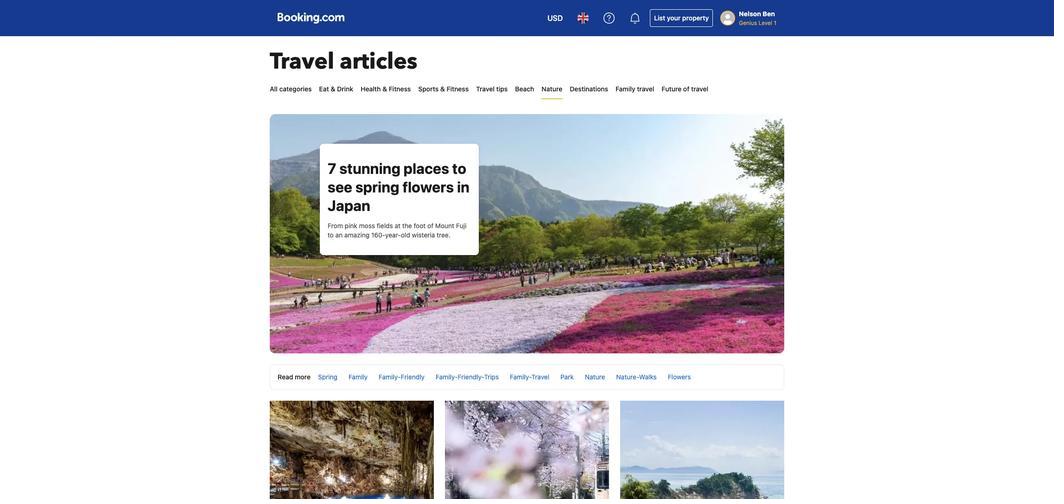 Task type: describe. For each thing, give the bounding box(es) containing it.
trips
[[484, 373, 499, 381]]

places
[[404, 160, 449, 177]]

wisteria
[[412, 231, 435, 239]]

family-friendly link
[[379, 373, 425, 381]]

nature link
[[542, 80, 563, 98]]

categories
[[279, 85, 312, 93]]

family
[[349, 373, 368, 381]]

family link
[[349, 373, 368, 381]]

travel inside future of travel link
[[692, 85, 709, 93]]

& for health
[[383, 85, 387, 93]]

family-friendly
[[379, 373, 425, 381]]

all categories
[[270, 85, 312, 93]]

family
[[616, 85, 636, 93]]

nature
[[542, 85, 563, 93]]

family- for friendly-
[[436, 373, 458, 381]]

spring link
[[318, 373, 338, 381]]

friendly
[[401, 373, 425, 381]]

sports & fitness link
[[419, 80, 469, 98]]

family-friendly-trips link
[[436, 373, 499, 381]]

nature-
[[617, 373, 640, 381]]

genius
[[740, 19, 758, 26]]

7 stunning places to see spring flowers in japan
[[328, 160, 470, 214]]

family- for travel
[[510, 373, 532, 381]]

booking.com online hotel reservations image
[[278, 13, 345, 24]]

eat & drink
[[319, 85, 354, 93]]

ben
[[763, 10, 776, 18]]

all
[[270, 85, 278, 93]]

nature-walks link
[[617, 373, 657, 381]]

flowers link
[[668, 373, 691, 381]]

to inside from pink moss fields at the foot of mount fuji to an amazing 160-year-old wisteria tree.
[[328, 231, 334, 239]]

1
[[774, 19, 777, 26]]

see
[[328, 178, 353, 196]]

travel tips link
[[476, 80, 508, 98]]

eat
[[319, 85, 329, 93]]

family-travel link
[[510, 373, 550, 381]]

& for sports
[[441, 85, 445, 93]]

& for eat
[[331, 85, 336, 93]]

friendly-
[[458, 373, 484, 381]]

more
[[295, 373, 311, 381]]

from
[[328, 222, 343, 230]]

your
[[667, 14, 681, 22]]

park link
[[561, 373, 574, 381]]

future of travel link
[[662, 80, 709, 98]]

family travel link
[[616, 80, 655, 98]]

from pink moss fields at the foot of mount fuji to an amazing 160-year-old wisteria tree.
[[328, 222, 467, 239]]

travel for family-travel
[[532, 373, 550, 381]]

0 horizontal spatial spring
[[318, 373, 338, 381]]

stunning
[[340, 160, 401, 177]]

articles
[[340, 46, 418, 77]]

fuji
[[456, 222, 467, 230]]

walks
[[640, 373, 657, 381]]

nelson
[[740, 10, 762, 18]]

family travel
[[616, 85, 655, 93]]

nelson ben genius level 1
[[740, 10, 777, 26]]

old
[[401, 231, 410, 239]]

beach link
[[516, 80, 535, 98]]

destinations
[[570, 85, 609, 93]]

moss
[[359, 222, 375, 230]]

fitness for sports & fitness
[[447, 85, 469, 93]]

of inside from pink moss fields at the foot of mount fuji to an amazing 160-year-old wisteria tree.
[[428, 222, 434, 230]]

read
[[278, 373, 293, 381]]

7 stunning places to see spring flowers in japan link
[[328, 160, 470, 214]]

tree.
[[437, 231, 451, 239]]

travel for travel articles
[[270, 46, 335, 77]]

level
[[759, 19, 773, 26]]

family-friendly-trips
[[436, 373, 499, 381]]



Task type: locate. For each thing, give the bounding box(es) containing it.
1 horizontal spatial fitness
[[447, 85, 469, 93]]

& right sports
[[441, 85, 445, 93]]

nature-walks
[[617, 373, 657, 381]]

1 fitness from the left
[[389, 85, 411, 93]]

spring right more
[[318, 373, 338, 381]]

future
[[662, 85, 682, 93]]

mount
[[436, 222, 455, 230]]

3 & from the left
[[441, 85, 445, 93]]

flowers right walks on the bottom of page
[[668, 373, 691, 381]]

an
[[336, 231, 343, 239]]

travel
[[637, 85, 655, 93], [692, 85, 709, 93], [532, 373, 550, 381]]

sports
[[419, 85, 439, 93]]

all categories link
[[270, 80, 312, 98]]

future of travel
[[662, 85, 709, 93]]

0 vertical spatial travel
[[270, 46, 335, 77]]

2 horizontal spatial &
[[441, 85, 445, 93]]

2 horizontal spatial travel
[[692, 85, 709, 93]]

nature
[[585, 373, 606, 381]]

& right eat
[[331, 85, 336, 93]]

eat & drink link
[[319, 80, 354, 98]]

1 vertical spatial travel
[[476, 85, 495, 93]]

usd button
[[542, 7, 569, 29]]

0 horizontal spatial family-
[[379, 373, 401, 381]]

in
[[457, 178, 470, 196]]

of right foot
[[428, 222, 434, 230]]

nature link
[[585, 373, 606, 381]]

fitness left sports
[[389, 85, 411, 93]]

health & fitness
[[361, 85, 411, 93]]

to up in
[[453, 160, 467, 177]]

family- for friendly
[[379, 373, 401, 381]]

at
[[395, 222, 401, 230]]

of
[[684, 85, 690, 93], [428, 222, 434, 230]]

of right the future in the right top of the page
[[684, 85, 690, 93]]

fitness
[[389, 85, 411, 93], [447, 85, 469, 93]]

flowers down places
[[403, 178, 454, 196]]

flowers inside "7 stunning places to see spring flowers in japan"
[[403, 178, 454, 196]]

1 & from the left
[[331, 85, 336, 93]]

travel for travel tips
[[476, 85, 495, 93]]

drink
[[337, 85, 354, 93]]

family- right family link
[[379, 373, 401, 381]]

1 vertical spatial flowers
[[668, 373, 691, 381]]

0 horizontal spatial to
[[328, 231, 334, 239]]

travel left park
[[532, 373, 550, 381]]

tips
[[497, 85, 508, 93]]

&
[[331, 85, 336, 93], [383, 85, 387, 93], [441, 85, 445, 93]]

read more
[[278, 373, 311, 381]]

1 vertical spatial to
[[328, 231, 334, 239]]

fitness for health & fitness
[[389, 85, 411, 93]]

1 horizontal spatial to
[[453, 160, 467, 177]]

family- right friendly
[[436, 373, 458, 381]]

2 family- from the left
[[436, 373, 458, 381]]

spring
[[356, 178, 400, 196], [318, 373, 338, 381]]

flowers
[[403, 178, 454, 196], [668, 373, 691, 381]]

0 horizontal spatial flowers
[[403, 178, 454, 196]]

park
[[561, 373, 574, 381]]

family-
[[379, 373, 401, 381], [436, 373, 458, 381], [510, 373, 532, 381]]

0 vertical spatial to
[[453, 160, 467, 177]]

foot
[[414, 222, 426, 230]]

to left the an
[[328, 231, 334, 239]]

spring down stunning
[[356, 178, 400, 196]]

0 vertical spatial of
[[684, 85, 690, 93]]

fields
[[377, 222, 393, 230]]

family-travel
[[510, 373, 550, 381]]

destinations link
[[570, 80, 609, 98]]

travel right family
[[637, 85, 655, 93]]

health
[[361, 85, 381, 93]]

1 horizontal spatial travel
[[476, 85, 495, 93]]

1 horizontal spatial spring
[[356, 178, 400, 196]]

beach
[[516, 85, 535, 93]]

0 horizontal spatial of
[[428, 222, 434, 230]]

0 vertical spatial flowers
[[403, 178, 454, 196]]

travel tips
[[476, 85, 508, 93]]

2 horizontal spatial family-
[[510, 373, 532, 381]]

1 horizontal spatial travel
[[637, 85, 655, 93]]

travel up categories
[[270, 46, 335, 77]]

2 fitness from the left
[[447, 85, 469, 93]]

1 horizontal spatial of
[[684, 85, 690, 93]]

list your property link
[[650, 9, 714, 27]]

sports & fitness
[[419, 85, 469, 93]]

pink
[[345, 222, 358, 230]]

travel right the future in the right top of the page
[[692, 85, 709, 93]]

family- right trips
[[510, 373, 532, 381]]

fitness right sports
[[447, 85, 469, 93]]

amazing
[[345, 231, 370, 239]]

1 horizontal spatial &
[[383, 85, 387, 93]]

japan
[[328, 197, 371, 214]]

travel articles
[[270, 46, 418, 77]]

1 horizontal spatial family-
[[436, 373, 458, 381]]

0 horizontal spatial travel
[[532, 373, 550, 381]]

3 family- from the left
[[510, 373, 532, 381]]

year-
[[386, 231, 401, 239]]

1 horizontal spatial flowers
[[668, 373, 691, 381]]

1 vertical spatial spring
[[318, 373, 338, 381]]

160-
[[372, 231, 386, 239]]

spring inside "7 stunning places to see spring flowers in japan"
[[356, 178, 400, 196]]

list
[[655, 14, 666, 22]]

0 vertical spatial spring
[[356, 178, 400, 196]]

the
[[403, 222, 412, 230]]

to
[[453, 160, 467, 177], [328, 231, 334, 239]]

7
[[328, 160, 337, 177]]

property
[[683, 14, 709, 22]]

travel inside family travel "link"
[[637, 85, 655, 93]]

list your property
[[655, 14, 709, 22]]

0 horizontal spatial travel
[[270, 46, 335, 77]]

travel for family travel
[[637, 85, 655, 93]]

health & fitness link
[[361, 80, 411, 98]]

1 vertical spatial of
[[428, 222, 434, 230]]

to inside "7 stunning places to see spring flowers in japan"
[[453, 160, 467, 177]]

& right health
[[383, 85, 387, 93]]

2 & from the left
[[383, 85, 387, 93]]

0 horizontal spatial &
[[331, 85, 336, 93]]

1 family- from the left
[[379, 373, 401, 381]]

travel
[[270, 46, 335, 77], [476, 85, 495, 93]]

travel left tips
[[476, 85, 495, 93]]

0 horizontal spatial fitness
[[389, 85, 411, 93]]

usd
[[548, 14, 563, 22]]



Task type: vqa. For each thing, say whether or not it's contained in the screenshot.
Future of travel Link
yes



